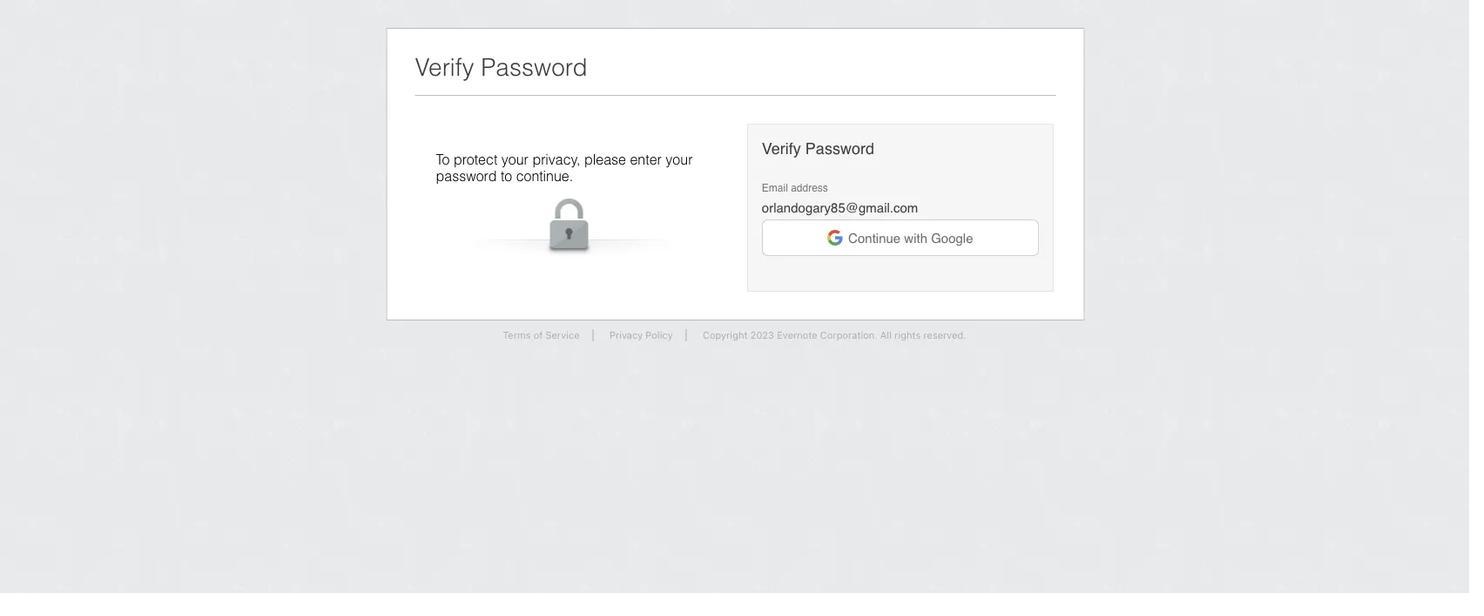 Task type: describe. For each thing, give the bounding box(es) containing it.
terms of service link
[[490, 330, 594, 341]]

email address orlandogary85@gmail.com
[[762, 182, 918, 215]]

1 vertical spatial verify password
[[762, 140, 874, 158]]

terms
[[503, 330, 531, 341]]

with
[[904, 230, 928, 245]]

rights
[[895, 330, 921, 341]]

corporation.
[[820, 330, 878, 341]]

copyright
[[703, 330, 748, 341]]

continue with google
[[849, 230, 973, 245]]

privacy policy
[[610, 330, 673, 341]]

1 vertical spatial verify
[[762, 140, 801, 158]]

protect
[[454, 152, 498, 168]]

password
[[436, 168, 497, 184]]

terms of service
[[503, 330, 580, 341]]

address
[[791, 182, 828, 194]]

service
[[546, 330, 580, 341]]

enter
[[630, 152, 662, 168]]

policy
[[646, 330, 673, 341]]

all
[[880, 330, 892, 341]]

0 horizontal spatial verify
[[415, 53, 474, 81]]

privacy
[[610, 330, 643, 341]]



Task type: vqa. For each thing, say whether or not it's contained in the screenshot.
More
no



Task type: locate. For each thing, give the bounding box(es) containing it.
0 horizontal spatial verify password
[[415, 53, 588, 81]]

your right protect
[[502, 152, 529, 168]]

1 horizontal spatial verify password
[[762, 140, 874, 158]]

0 horizontal spatial your
[[502, 152, 529, 168]]

password
[[481, 53, 588, 81], [806, 140, 874, 158]]

evernote
[[777, 330, 818, 341]]

google
[[931, 230, 973, 245]]

your
[[502, 152, 529, 168], [666, 152, 693, 168]]

continue.
[[516, 168, 573, 184]]

to protect your privacy, please enter your password to continue.
[[436, 152, 693, 184]]

1 horizontal spatial your
[[666, 152, 693, 168]]

0 horizontal spatial password
[[481, 53, 588, 81]]

0 vertical spatial verify
[[415, 53, 474, 81]]

verify password
[[415, 53, 588, 81], [762, 140, 874, 158]]

to
[[436, 152, 450, 168]]

your right enter
[[666, 152, 693, 168]]

2 your from the left
[[666, 152, 693, 168]]

to
[[501, 168, 512, 184]]

privacy,
[[533, 152, 581, 168]]

of
[[534, 330, 543, 341]]

copyright 2023 evernote corporation. all rights reserved.
[[703, 330, 967, 341]]

reserved.
[[924, 330, 967, 341]]

0 vertical spatial password
[[481, 53, 588, 81]]

1 vertical spatial password
[[806, 140, 874, 158]]

2023
[[751, 330, 774, 341]]

orlandogary85@gmail.com
[[762, 200, 918, 215]]

1 your from the left
[[502, 152, 529, 168]]

privacy policy link
[[597, 330, 687, 341]]

continue
[[849, 230, 901, 245]]

1 horizontal spatial password
[[806, 140, 874, 158]]

please
[[584, 152, 626, 168]]

1 horizontal spatial verify
[[762, 140, 801, 158]]

0 vertical spatial verify password
[[415, 53, 588, 81]]

verify
[[415, 53, 474, 81], [762, 140, 801, 158]]

email
[[762, 182, 788, 194]]



